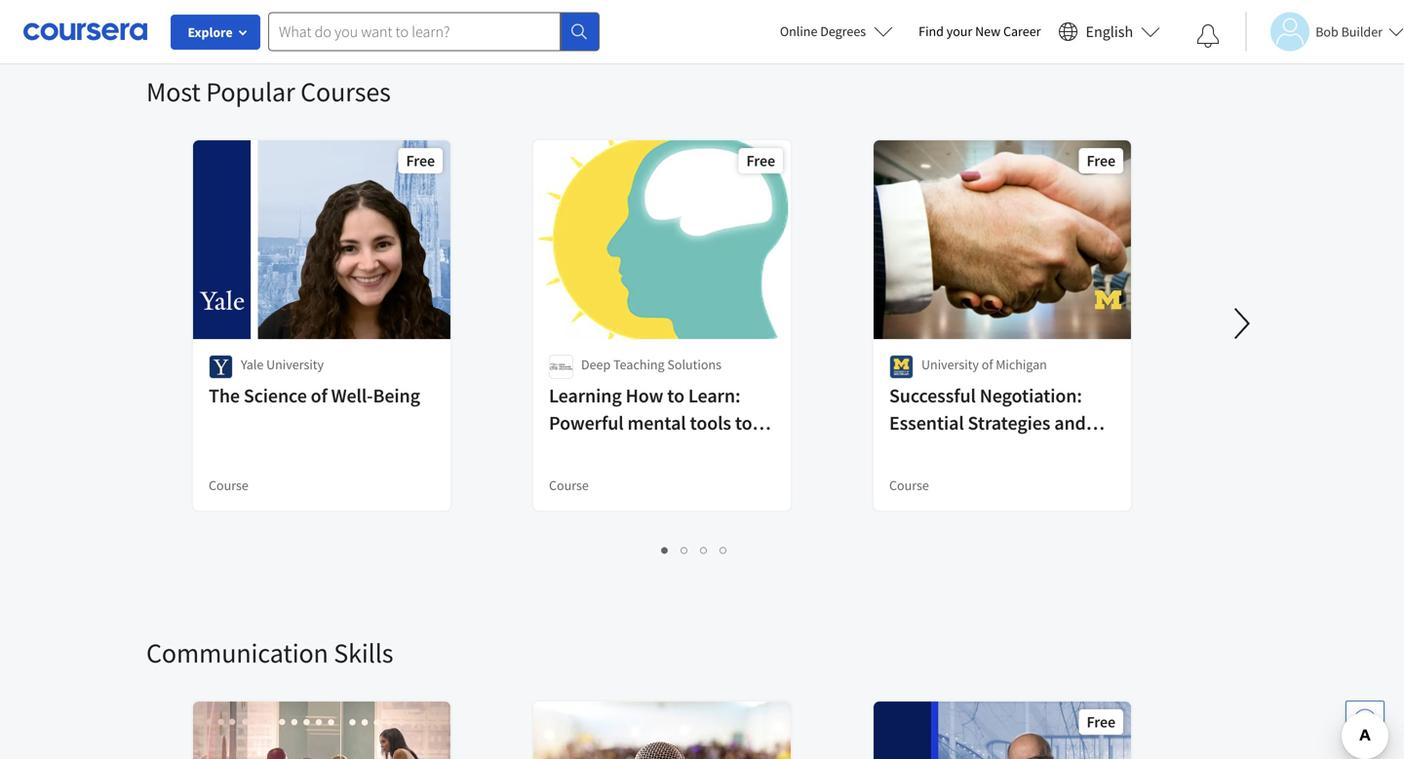 Task type: describe. For each thing, give the bounding box(es) containing it.
skills inside successful negotiation: essential strategies and skills
[[890, 438, 934, 463]]

3 button
[[695, 538, 715, 561]]

2 button
[[675, 538, 695, 561]]

successful negotiation: essential strategies and skills
[[890, 384, 1086, 463]]

solutions
[[668, 356, 722, 374]]

communication skills
[[146, 636, 393, 671]]

What do you want to learn? text field
[[268, 12, 561, 51]]

1
[[662, 540, 670, 559]]

negotiation:
[[980, 384, 1083, 408]]

deep
[[581, 356, 611, 374]]

the science of well-being
[[209, 384, 420, 408]]

bob builder button
[[1246, 12, 1405, 51]]

university of michigan image
[[890, 355, 914, 379]]

powerful
[[549, 411, 624, 436]]

help center image
[[1354, 709, 1377, 733]]

yale university
[[241, 356, 324, 374]]

your
[[947, 22, 973, 40]]

find your new career
[[919, 22, 1041, 40]]

good with words: speaking and presenting specialization by university of michigan, image
[[534, 702, 792, 760]]

3
[[701, 540, 709, 559]]

0 horizontal spatial skills
[[334, 636, 393, 671]]

free link
[[872, 700, 1133, 760]]

new
[[976, 22, 1001, 40]]

free inside communication skills carousel element
[[1087, 713, 1116, 733]]

find
[[919, 22, 944, 40]]

most popular courses
[[146, 75, 391, 109]]

mental
[[628, 411, 686, 436]]

4
[[720, 540, 728, 559]]

free for learning how to learn: powerful mental tools to help you master tough subjects
[[747, 151, 775, 171]]

1 button
[[656, 538, 675, 561]]

english
[[1086, 22, 1134, 41]]

list inside most popular courses carousel element
[[195, 538, 1195, 561]]

coursera image
[[23, 16, 147, 47]]

course for the science of well-being
[[209, 477, 249, 495]]

most
[[146, 75, 201, 109]]

1 horizontal spatial to
[[735, 411, 753, 436]]

the
[[209, 384, 240, 408]]

free for successful negotiation: essential strategies and skills
[[1087, 151, 1116, 171]]

communication skills carousel element
[[146, 577, 1405, 760]]

yale
[[241, 356, 264, 374]]

free for the science of well-being
[[406, 151, 435, 171]]

successful
[[890, 384, 976, 408]]



Task type: locate. For each thing, give the bounding box(es) containing it.
2 horizontal spatial course
[[890, 477, 929, 495]]

university
[[266, 356, 324, 374], [922, 356, 979, 374]]

1 vertical spatial skills
[[334, 636, 393, 671]]

next slide image
[[1219, 300, 1266, 347]]

tools
[[690, 411, 732, 436]]

2 course from the left
[[549, 477, 589, 495]]

2
[[681, 540, 689, 559]]

course down help
[[549, 477, 589, 495]]

learning how to learn: powerful mental tools to help you master tough subjects
[[549, 384, 753, 490]]

of left well-
[[311, 384, 327, 408]]

0 vertical spatial skills
[[890, 438, 934, 463]]

master
[[624, 438, 682, 463]]

deep teaching solutions
[[581, 356, 722, 374]]

explore
[[188, 23, 233, 41]]

1 horizontal spatial skills
[[890, 438, 934, 463]]

0 horizontal spatial to
[[667, 384, 685, 408]]

0 horizontal spatial of
[[311, 384, 327, 408]]

storytelling and influencing: communicate with impact course by macquarie university, image
[[193, 702, 452, 760]]

deep teaching solutions image
[[549, 355, 574, 379]]

university up successful at right bottom
[[922, 356, 979, 374]]

list
[[195, 538, 1195, 561]]

of
[[982, 356, 993, 374], [311, 384, 327, 408]]

to
[[667, 384, 685, 408], [735, 411, 753, 436]]

builder
[[1342, 23, 1383, 40]]

most popular courses carousel element
[[146, 16, 1405, 577]]

free
[[406, 151, 435, 171], [747, 151, 775, 171], [1087, 151, 1116, 171], [1087, 713, 1116, 733]]

1 horizontal spatial course
[[549, 477, 589, 495]]

1 course from the left
[[209, 477, 249, 495]]

michigan
[[996, 356, 1047, 374]]

teaching
[[614, 356, 665, 374]]

learning
[[549, 384, 622, 408]]

to right how
[[667, 384, 685, 408]]

tough
[[686, 438, 735, 463]]

0 vertical spatial to
[[667, 384, 685, 408]]

0 horizontal spatial course
[[209, 477, 249, 495]]

help
[[549, 438, 586, 463]]

and
[[1055, 411, 1086, 436]]

2 university from the left
[[922, 356, 979, 374]]

university of michigan
[[922, 356, 1047, 374]]

course
[[209, 477, 249, 495], [549, 477, 589, 495], [890, 477, 929, 495]]

to right tools
[[735, 411, 753, 436]]

1 vertical spatial to
[[735, 411, 753, 436]]

learn:
[[689, 384, 741, 408]]

courses
[[301, 75, 391, 109]]

degrees
[[821, 22, 866, 40]]

career
[[1004, 22, 1041, 40]]

yale university image
[[209, 355, 233, 379]]

bob
[[1316, 23, 1339, 40]]

1 university from the left
[[266, 356, 324, 374]]

list containing 1
[[195, 538, 1195, 561]]

you
[[590, 438, 620, 463]]

1 horizontal spatial of
[[982, 356, 993, 374]]

0 vertical spatial of
[[982, 356, 993, 374]]

course for successful negotiation: essential strategies and skills
[[890, 477, 929, 495]]

online degrees
[[780, 22, 866, 40]]

being
[[373, 384, 420, 408]]

course down essential
[[890, 477, 929, 495]]

skills up "storytelling and influencing: communicate with impact course by macquarie university," image
[[334, 636, 393, 671]]

communication
[[146, 636, 329, 671]]

show notifications image
[[1197, 24, 1220, 48]]

popular
[[206, 75, 295, 109]]

strategies
[[968, 411, 1051, 436]]

3 course from the left
[[890, 477, 929, 495]]

1 vertical spatial of
[[311, 384, 327, 408]]

online
[[780, 22, 818, 40]]

explore button
[[171, 15, 260, 50]]

university up the science of well-being
[[266, 356, 324, 374]]

skills down essential
[[890, 438, 934, 463]]

find your new career link
[[909, 20, 1051, 44]]

bob builder
[[1316, 23, 1383, 40]]

4 button
[[715, 538, 734, 561]]

how
[[626, 384, 664, 408]]

1 horizontal spatial university
[[922, 356, 979, 374]]

essential
[[890, 411, 964, 436]]

course down the
[[209, 477, 249, 495]]

of left michigan
[[982, 356, 993, 374]]

skills
[[890, 438, 934, 463], [334, 636, 393, 671]]

well-
[[331, 384, 373, 408]]

0 horizontal spatial university
[[266, 356, 324, 374]]

course for learning how to learn: powerful mental tools to help you master tough subjects
[[549, 477, 589, 495]]

subjects
[[549, 466, 618, 490]]

None search field
[[268, 12, 600, 51]]

science
[[244, 384, 307, 408]]

online degrees button
[[765, 10, 909, 53]]

english button
[[1051, 0, 1169, 63]]



Task type: vqa. For each thing, say whether or not it's contained in the screenshot.
gaining
no



